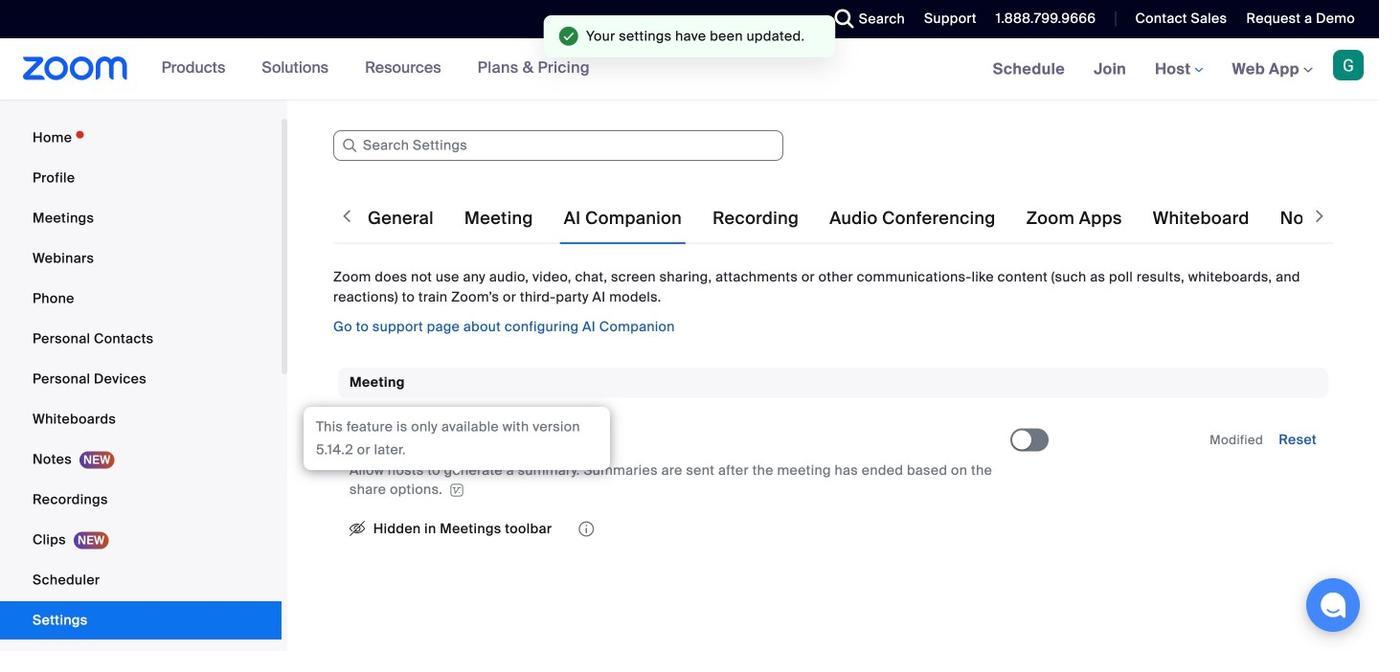 Task type: describe. For each thing, give the bounding box(es) containing it.
scroll left image
[[337, 207, 356, 226]]

open chat image
[[1320, 592, 1347, 619]]

personal menu menu
[[0, 119, 282, 652]]

application inside the meeting element
[[350, 461, 994, 500]]

scroll right image
[[1311, 207, 1330, 226]]

tabs of my account settings page tab list
[[364, 192, 1380, 245]]



Task type: vqa. For each thing, say whether or not it's contained in the screenshot.
'profile picture'
yes



Task type: locate. For each thing, give the bounding box(es) containing it.
support version for meeting summary with ai companion image
[[447, 484, 467, 497]]

meeting element
[[338, 368, 1329, 567]]

success image
[[559, 27, 579, 46]]

banner
[[0, 38, 1380, 101]]

product information navigation
[[147, 38, 604, 100]]

meetings navigation
[[979, 38, 1380, 101]]

tooltip
[[304, 407, 610, 475]]

Search Settings text field
[[333, 130, 784, 161]]

profile picture image
[[1334, 50, 1364, 80]]

zoom logo image
[[23, 57, 128, 80]]

application
[[350, 461, 994, 500]]



